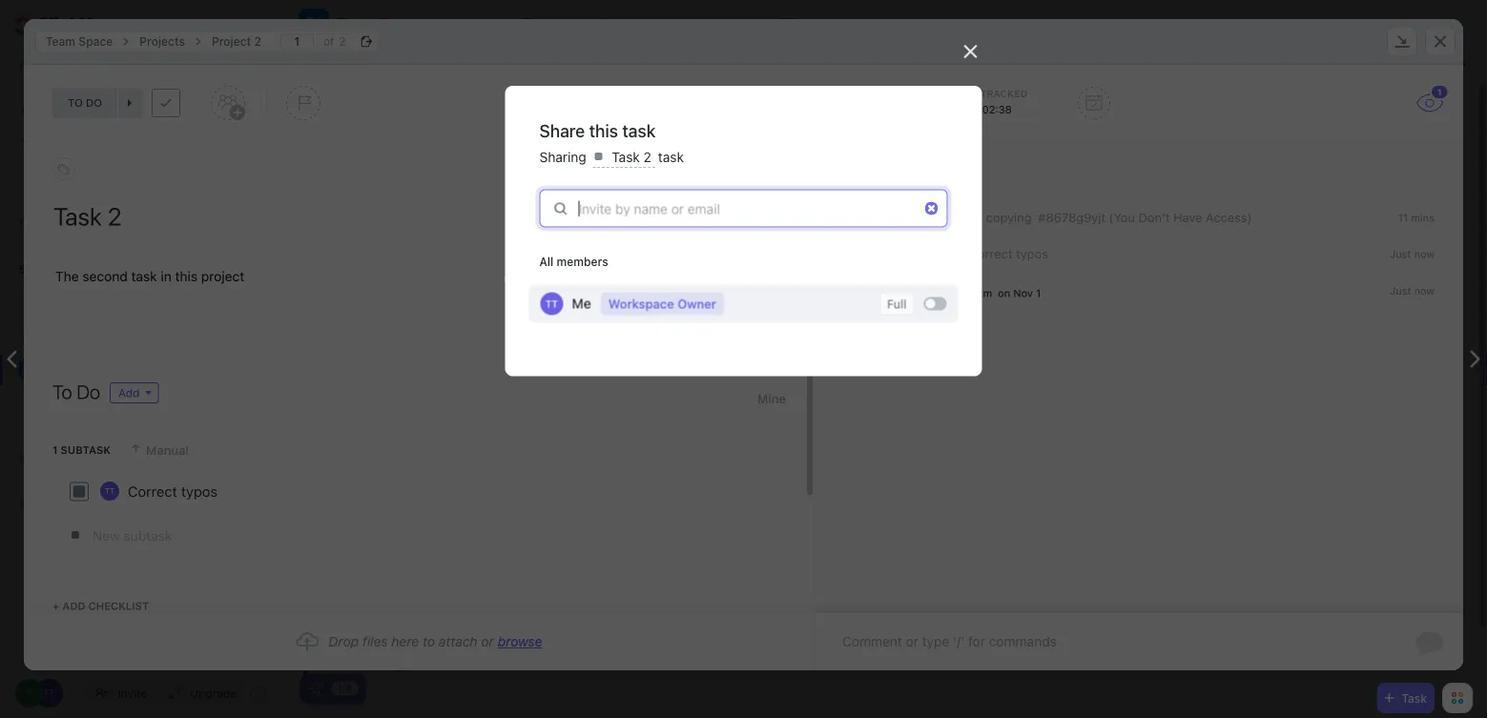 Task type: describe. For each thing, give the bounding box(es) containing it.
dashboards
[[19, 451, 98, 464]]

home link
[[0, 93, 287, 123]]

on
[[998, 287, 1010, 299]]

2 just now from the top
[[1390, 285, 1435, 297]]

3
[[412, 629, 420, 644]]

1 inside task body element
[[52, 444, 58, 457]]

share for share
[[1431, 17, 1463, 31]]

the second task in this project
[[55, 269, 244, 284]]

+ for + new task
[[357, 662, 363, 674]]

docs
[[19, 498, 51, 510]]

browse
[[498, 634, 542, 650]]

team for team space button
[[337, 15, 376, 33]]

2 for ‎task 2
[[412, 593, 420, 608]]

board
[[540, 16, 577, 31]]

all
[[540, 255, 554, 269]]

2 now from the top
[[1414, 285, 1435, 297]]

workspace owner
[[608, 297, 716, 311]]

1 horizontal spatial correct typos link
[[969, 247, 1048, 261]]

to
[[52, 381, 72, 403]]

1 subtask
[[52, 444, 111, 457]]

me
[[572, 296, 591, 312]]

time
[[954, 88, 978, 99]]

correct typos inside task body element
[[128, 483, 218, 500]]

task details element
[[24, 65, 1463, 142]]

mine link
[[757, 383, 786, 415]]

drop files here to attach or browse
[[329, 634, 542, 650]]

task for share this task
[[622, 120, 656, 141]]

calendar
[[621, 16, 678, 31]]

project
[[201, 269, 244, 284]]

workspace
[[608, 297, 674, 311]]

task for task 3
[[382, 629, 409, 644]]

search for search tasks...
[[320, 58, 357, 72]]

Invite by name or email text field
[[550, 194, 917, 223]]

New subtask text field
[[93, 518, 785, 552]]

tracked
[[872, 285, 916, 300]]

calendar link
[[621, 0, 685, 48]]

⌘k
[[246, 61, 264, 74]]

space for team space link
[[79, 35, 113, 48]]

table link
[[801, 0, 842, 48]]

by
[[969, 210, 983, 225]]

members
[[557, 255, 608, 269]]

project 2
[[212, 35, 261, 48]]

task left by
[[941, 210, 965, 225]]

created
[[869, 210, 913, 225]]

1 just now from the top
[[1390, 248, 1435, 261]]

second
[[82, 269, 128, 284]]

upgrade
[[190, 687, 237, 700]]

time
[[919, 285, 944, 300]]

nov
[[1013, 287, 1033, 299]]

more
[[83, 162, 112, 176]]

search tasks...
[[320, 58, 399, 72]]

tt
[[546, 298, 558, 309]]

team space link
[[36, 30, 122, 53]]

this inside task body element
[[175, 269, 198, 284]]

onboarding checklist button element
[[308, 681, 323, 696]]

Set task position in this List number field
[[280, 34, 314, 49]]

1 just from the top
[[1390, 248, 1411, 261]]

invite
[[118, 687, 147, 700]]

list
[[473, 16, 496, 31]]

show for show closed
[[1361, 105, 1393, 118]]

2 for project 2
[[254, 35, 261, 48]]

you created this task by copying #8678g9yjt (you don't have access)
[[844, 210, 1252, 225]]

team space for team space link
[[46, 35, 113, 48]]

browse link
[[498, 634, 542, 650]]

gantt
[[722, 16, 757, 31]]

or
[[481, 634, 494, 650]]

projects inside task locations element
[[140, 35, 185, 48]]

task for the second task in this project
[[131, 269, 157, 284]]

share this task
[[540, 120, 656, 141]]

favorites
[[19, 217, 82, 229]]

project 2 link
[[202, 30, 271, 53]]

task locations element
[[24, 19, 1463, 65]]

1/4
[[338, 683, 352, 694]]

gantt link
[[722, 0, 764, 48]]

‎task 2
[[382, 593, 420, 608]]

task 2
[[608, 149, 655, 165]]

11
[[1398, 212, 1408, 224]]

all members
[[540, 255, 608, 269]]

you for you
[[844, 285, 869, 300]]

project
[[212, 35, 251, 48]]

user friends image
[[21, 364, 36, 376]]

tasks...
[[360, 58, 399, 72]]

correct inside task body element
[[128, 483, 177, 500]]

team space for team space button
[[337, 15, 424, 33]]

table
[[801, 16, 835, 31]]

+ add checklist
[[52, 600, 149, 612]]

home
[[48, 101, 82, 115]]

team space button
[[329, 3, 424, 45]]

2 vertical spatial task
[[1402, 692, 1427, 705]]

11 mins
[[1398, 212, 1435, 224]]

copying
[[986, 210, 1032, 225]]

1 horizontal spatial 1
[[1036, 287, 1041, 299]]

upgrade link
[[161, 680, 244, 707]]

#8678g9yjt
[[1038, 210, 1106, 225]]

add
[[62, 600, 85, 612]]

task for + new task
[[392, 662, 413, 674]]

task right task 2
[[658, 149, 684, 165]]



Task type: vqa. For each thing, say whether or not it's contained in the screenshot.
Workspace
yes



Task type: locate. For each thing, give the bounding box(es) containing it.
1 vertical spatial now
[[1414, 285, 1435, 297]]

task
[[622, 120, 656, 141], [658, 149, 684, 165], [941, 210, 965, 225], [131, 269, 157, 284], [392, 662, 413, 674]]

0 vertical spatial show
[[1361, 105, 1393, 118]]

0 horizontal spatial search
[[37, 61, 75, 74]]

0 horizontal spatial 1
[[52, 444, 58, 457]]

1 vertical spatial this
[[917, 210, 938, 225]]

space up search tasks... text box
[[380, 15, 424, 33]]

team space inside button
[[337, 15, 424, 33]]

checklist
[[88, 600, 149, 612]]

subtask
[[61, 444, 111, 457]]

correct typos link
[[969, 247, 1048, 261], [128, 481, 218, 502]]

show closed button
[[1342, 102, 1443, 121]]

1 you from the top
[[844, 210, 866, 225]]

1 horizontal spatial correct
[[969, 247, 1013, 261]]

you left "created" in the top of the page
[[844, 210, 866, 225]]

owner
[[678, 297, 716, 311]]

task 3 link
[[377, 621, 909, 653]]

0 horizontal spatial team space
[[46, 35, 113, 48]]

0 vertical spatial share
[[1431, 17, 1463, 31]]

search inside sidebar navigation
[[37, 61, 75, 74]]

+ left add at the bottom left of the page
[[52, 600, 59, 612]]

0 vertical spatial you
[[844, 210, 866, 225]]

2 down share this task
[[644, 149, 652, 165]]

of 2
[[323, 35, 346, 48]]

1 vertical spatial show
[[48, 162, 79, 176]]

(you
[[1109, 210, 1135, 225]]

show left closed
[[1361, 105, 1393, 118]]

2 right of
[[339, 35, 346, 48]]

0 vertical spatial correct typos link
[[969, 247, 1048, 261]]

have
[[1173, 210, 1203, 225]]

task right new
[[392, 662, 413, 674]]

mins
[[1411, 212, 1435, 224]]

1 vertical spatial just
[[1390, 285, 1411, 297]]

0 vertical spatial space
[[380, 15, 424, 33]]

share button
[[1408, 9, 1470, 39]]

projects up 'home' link at the left top of the page
[[140, 35, 185, 48]]

0 vertical spatial projects
[[140, 35, 185, 48]]

the
[[55, 269, 79, 284]]

share up closed
[[1431, 17, 1463, 31]]

files
[[362, 634, 388, 650]]

minimize task image
[[1395, 35, 1410, 48]]

Search tasks... text field
[[320, 52, 478, 78]]

1 horizontal spatial projects
[[140, 35, 185, 48]]

mine
[[757, 392, 786, 406]]

show left more in the left of the page
[[48, 162, 79, 176]]

list link
[[473, 0, 504, 48]]

0 horizontal spatial correct typos link
[[128, 481, 218, 502]]

of
[[323, 35, 334, 48]]

correct typos
[[969, 247, 1048, 261], [128, 483, 218, 500]]

‎task
[[382, 593, 409, 608]]

0 horizontal spatial this
[[175, 269, 198, 284]]

clear search image
[[925, 202, 938, 215]]

projects link
[[130, 30, 195, 53], [2, 385, 270, 416], [69, 385, 270, 416]]

1 horizontal spatial task
[[612, 149, 640, 165]]

automations
[[1290, 17, 1360, 31]]

space up home
[[79, 35, 113, 48]]

you for you created this task by copying #8678g9yjt (you don't have access)
[[844, 210, 866, 225]]

show for show more
[[48, 162, 79, 176]]

+ for + add checklist
[[52, 600, 59, 612]]

2 vertical spatial this
[[175, 269, 198, 284]]

projects inside sidebar navigation
[[69, 394, 116, 408]]

task for task 2
[[612, 149, 640, 165]]

1 vertical spatial typos
[[181, 483, 218, 500]]

search down of 2
[[320, 58, 357, 72]]

share inside button
[[1431, 17, 1463, 31]]

space inside team space button
[[380, 15, 424, 33]]

search
[[320, 58, 357, 72], [37, 61, 75, 74]]

2 horizontal spatial task
[[1402, 692, 1427, 705]]

‎task 2 link
[[377, 584, 909, 617]]

+
[[52, 600, 59, 612], [357, 662, 363, 674]]

team space up home
[[46, 35, 113, 48]]

1 right nov
[[1036, 287, 1041, 299]]

0 vertical spatial team
[[337, 15, 376, 33]]

time tracked
[[954, 88, 1028, 99]]

closed
[[1396, 105, 1439, 118]]

1 horizontal spatial show
[[1361, 105, 1393, 118]]

0 horizontal spatial +
[[52, 600, 59, 612]]

you
[[844, 210, 866, 225], [844, 285, 869, 300]]

share up sharing at the left top of page
[[540, 120, 585, 141]]

now
[[1414, 248, 1435, 261], [1414, 285, 1435, 297]]

attach
[[439, 634, 478, 650]]

0 horizontal spatial task
[[382, 629, 409, 644]]

this right "created" in the top of the page
[[917, 210, 938, 225]]

0 vertical spatial this
[[589, 120, 618, 141]]

1 vertical spatial team
[[46, 35, 75, 48]]

share
[[1431, 17, 1463, 31], [540, 120, 585, 141]]

show inside button
[[1361, 105, 1393, 118]]

space inside team space link
[[79, 35, 113, 48]]

1 vertical spatial projects
[[69, 394, 116, 408]]

favorites button
[[0, 199, 287, 245]]

2 horizontal spatial this
[[917, 210, 938, 225]]

1 vertical spatial correct typos link
[[128, 481, 218, 502]]

0 vertical spatial typos
[[1016, 247, 1048, 261]]

1 horizontal spatial search
[[320, 58, 357, 72]]

you left tracked in the right of the page
[[844, 285, 869, 300]]

show inside sidebar navigation
[[48, 162, 79, 176]]

0 vertical spatial correct typos
[[969, 247, 1048, 261]]

2 right ‎task
[[412, 593, 420, 608]]

+ left new
[[357, 662, 363, 674]]

tracked time
[[872, 285, 948, 300]]

typos
[[1016, 247, 1048, 261], [181, 483, 218, 500]]

1 vertical spatial share
[[540, 120, 585, 141]]

here
[[391, 634, 419, 650]]

2m on nov 1
[[977, 287, 1041, 299]]

1 horizontal spatial team
[[337, 15, 376, 33]]

0 horizontal spatial correct typos
[[128, 483, 218, 500]]

search down team space link
[[37, 61, 75, 74]]

new
[[366, 662, 389, 674]]

1 horizontal spatial correct typos
[[969, 247, 1048, 261]]

to do dialog
[[24, 19, 1463, 671]]

1 now from the top
[[1414, 248, 1435, 261]]

do
[[77, 381, 100, 403]]

share for share this task
[[540, 120, 585, 141]]

space for team space button
[[380, 15, 424, 33]]

this up task 2
[[589, 120, 618, 141]]

space
[[380, 15, 424, 33], [79, 35, 113, 48]]

typos inside task body element
[[181, 483, 218, 500]]

automations button
[[1281, 10, 1369, 38]]

1 vertical spatial space
[[79, 35, 113, 48]]

0 vertical spatial 1
[[1036, 287, 1041, 299]]

team inside team space button
[[337, 15, 376, 33]]

1 horizontal spatial share
[[1431, 17, 1463, 31]]

don't
[[1139, 210, 1170, 225]]

onboarding checklist button image
[[308, 681, 323, 696]]

search for search
[[37, 61, 75, 74]]

team space up "tasks..."
[[337, 15, 424, 33]]

1 left subtask
[[52, 444, 58, 457]]

0 vertical spatial correct
[[969, 247, 1013, 261]]

0 horizontal spatial team
[[46, 35, 75, 48]]

sharing
[[540, 149, 590, 165]]

in
[[161, 269, 172, 284]]

2 just from the top
[[1390, 285, 1411, 297]]

task body element
[[24, 142, 815, 626]]

0 vertical spatial task
[[612, 149, 640, 165]]

1 vertical spatial just now
[[1390, 285, 1435, 297]]

0 vertical spatial +
[[52, 600, 59, 612]]

0 horizontal spatial space
[[79, 35, 113, 48]]

team up of 2
[[337, 15, 376, 33]]

1 vertical spatial 1
[[52, 444, 58, 457]]

2
[[254, 35, 261, 48], [339, 35, 346, 48], [644, 149, 652, 165], [412, 593, 420, 608]]

0 horizontal spatial projects
[[69, 394, 116, 408]]

1 horizontal spatial this
[[589, 120, 618, 141]]

drop
[[329, 634, 359, 650]]

team space inside task locations element
[[46, 35, 113, 48]]

sidebar navigation
[[0, 0, 287, 718]]

1 vertical spatial correct
[[128, 483, 177, 500]]

projects
[[140, 35, 185, 48], [69, 394, 116, 408]]

2 up ⌘k at top left
[[254, 35, 261, 48]]

access)
[[1206, 210, 1252, 225]]

task left in
[[131, 269, 157, 284]]

1 horizontal spatial +
[[357, 662, 363, 674]]

1 vertical spatial +
[[357, 662, 363, 674]]

1 vertical spatial team space
[[46, 35, 113, 48]]

0 horizontal spatial typos
[[181, 483, 218, 500]]

0 vertical spatial now
[[1414, 248, 1435, 261]]

1 vertical spatial you
[[844, 285, 869, 300]]

task 3
[[382, 629, 420, 644]]

2 for of 2
[[339, 35, 346, 48]]

1 horizontal spatial team space
[[337, 15, 424, 33]]

to
[[423, 634, 435, 650]]

0 vertical spatial team space
[[337, 15, 424, 33]]

1 horizontal spatial typos
[[1016, 247, 1048, 261]]

correct typos link inside task body element
[[128, 481, 218, 502]]

to do
[[52, 381, 100, 403]]

+ new task
[[357, 662, 413, 674]]

team for team space link
[[46, 35, 75, 48]]

0 horizontal spatial share
[[540, 120, 585, 141]]

2m
[[977, 287, 992, 299]]

show closed
[[1361, 105, 1439, 118]]

0 horizontal spatial show
[[48, 162, 79, 176]]

1 horizontal spatial space
[[380, 15, 424, 33]]

this
[[589, 120, 618, 141], [917, 210, 938, 225], [175, 269, 198, 284]]

tracked
[[981, 88, 1028, 99]]

show more
[[48, 162, 112, 176]]

Edit task name text field
[[53, 200, 786, 233]]

board link
[[540, 0, 585, 48]]

projects up subtask
[[69, 394, 116, 408]]

correct
[[969, 247, 1013, 261], [128, 483, 177, 500]]

1 vertical spatial task
[[382, 629, 409, 644]]

team inside team space link
[[46, 35, 75, 48]]

this right in
[[175, 269, 198, 284]]

0 horizontal spatial correct
[[128, 483, 177, 500]]

team up home
[[46, 35, 75, 48]]

2 you from the top
[[844, 285, 869, 300]]

task up task 2
[[622, 120, 656, 141]]

0 vertical spatial just
[[1390, 248, 1411, 261]]

+ inside task body element
[[52, 600, 59, 612]]

1 vertical spatial correct typos
[[128, 483, 218, 500]]

2 for task 2
[[644, 149, 652, 165]]

0 vertical spatial just now
[[1390, 248, 1435, 261]]



